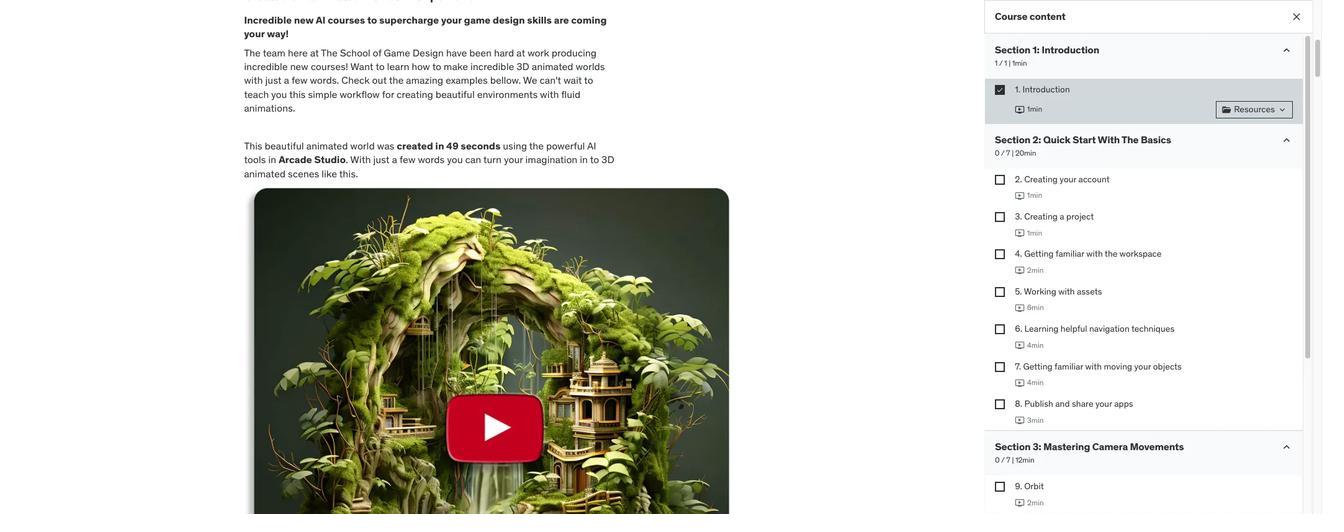 Task type: vqa. For each thing, say whether or not it's contained in the screenshot.
Creator:
no



Task type: locate. For each thing, give the bounding box(es) containing it.
2 small image from the top
[[1281, 134, 1293, 146]]

0 vertical spatial a
[[284, 74, 289, 87]]

incredible down been
[[471, 60, 514, 73]]

0 vertical spatial 3d
[[517, 60, 530, 73]]

4min for learning
[[1028, 341, 1044, 350]]

0 vertical spatial 7
[[1007, 148, 1011, 158]]

1 vertical spatial 7
[[1007, 456, 1011, 465]]

1 vertical spatial ai
[[587, 140, 596, 152]]

getting right 4.
[[1025, 249, 1054, 260]]

0 left the 20min
[[996, 148, 1000, 158]]

producing
[[552, 46, 597, 59]]

course content
[[996, 10, 1066, 23]]

0 vertical spatial creating
[[1025, 174, 1058, 185]]

section inside "section 2: quick start with the basics 0 / 7 | 20min"
[[996, 133, 1031, 146]]

section for section 2: quick start with the basics
[[996, 133, 1031, 146]]

arcade
[[279, 154, 312, 166]]

the left basics
[[1122, 133, 1139, 146]]

1 vertical spatial a
[[392, 154, 397, 166]]

0 vertical spatial 0
[[996, 148, 1000, 158]]

1 horizontal spatial ai
[[587, 140, 596, 152]]

close course content sidebar image
[[1291, 11, 1303, 23]]

1 vertical spatial |
[[1013, 148, 1014, 158]]

1 horizontal spatial with
[[1098, 133, 1121, 146]]

2 vertical spatial section
[[996, 441, 1031, 453]]

creating right 2.
[[1025, 174, 1058, 185]]

1 vertical spatial the
[[529, 140, 544, 152]]

resources
[[1235, 104, 1275, 115]]

1 horizontal spatial at
[[517, 46, 525, 59]]

0
[[996, 148, 1000, 158], [996, 456, 1000, 465]]

xsmall image left 7.
[[996, 362, 1005, 372]]

/ left the 20min
[[1002, 148, 1005, 158]]

section inside section 1: introduction 1 / 1 | 1min
[[996, 43, 1031, 56]]

0 horizontal spatial in
[[268, 154, 276, 166]]

2 creating from the top
[[1025, 211, 1058, 222]]

a inside . with just a few words you can turn your imagination in to 3d animated scenes like this.
[[392, 154, 397, 166]]

1min right the play creating your account icon
[[1028, 191, 1043, 200]]

2 7 from the top
[[1007, 456, 1011, 465]]

8.
[[1015, 399, 1023, 410]]

1 horizontal spatial beautiful
[[436, 88, 475, 100]]

in down powerful
[[580, 154, 588, 166]]

0 vertical spatial introduction
[[1042, 43, 1100, 56]]

xsmall image for 3. creating a project
[[996, 212, 1005, 222]]

2 horizontal spatial animated
[[532, 60, 574, 73]]

7. getting familiar with moving your objects
[[1015, 361, 1182, 372]]

1 small image from the top
[[1281, 44, 1293, 57]]

1 vertical spatial getting
[[1024, 361, 1053, 372]]

to up out
[[376, 60, 385, 73]]

1 vertical spatial creating
[[1025, 211, 1058, 222]]

1 horizontal spatial animated
[[306, 140, 348, 152]]

3d up we
[[517, 60, 530, 73]]

1 vertical spatial 2min
[[1028, 499, 1044, 508]]

with left the moving on the right bottom
[[1086, 361, 1102, 372]]

you
[[271, 88, 287, 100], [447, 154, 463, 166]]

design
[[493, 14, 525, 26]]

7 left the 20min
[[1007, 148, 1011, 158]]

3 section from the top
[[996, 441, 1031, 453]]

1min right the play creating a project icon
[[1028, 228, 1043, 238]]

to inside . with just a few words you can turn your imagination in to 3d animated scenes like this.
[[590, 154, 599, 166]]

0 vertical spatial section
[[996, 43, 1031, 56]]

introduction right 1:
[[1042, 43, 1100, 56]]

a down was
[[392, 154, 397, 166]]

few inside . with just a few words you can turn your imagination in to 3d animated scenes like this.
[[400, 154, 416, 166]]

introduction right 1.
[[1023, 84, 1070, 95]]

2 vertical spatial the
[[1105, 249, 1118, 260]]

0 horizontal spatial few
[[292, 74, 308, 87]]

play getting familiar with the workspace image
[[1015, 266, 1025, 276]]

7
[[1007, 148, 1011, 158], [1007, 456, 1011, 465]]

0 vertical spatial /
[[1000, 58, 1003, 68]]

xsmall image left the "resources"
[[1222, 105, 1232, 115]]

the
[[389, 74, 404, 87], [529, 140, 544, 152], [1105, 249, 1118, 260]]

0 vertical spatial new
[[294, 14, 314, 26]]

at right hard
[[517, 46, 525, 59]]

2 2min from the top
[[1028, 499, 1044, 508]]

section inside section 3: mastering camera movements 0 / 7 | 12min
[[996, 441, 1031, 453]]

have
[[446, 46, 467, 59]]

orbit
[[1025, 481, 1044, 493]]

2 vertical spatial /
[[1002, 456, 1005, 465]]

0 inside section 3: mastering camera movements 0 / 7 | 12min
[[996, 456, 1000, 465]]

at right here
[[310, 46, 319, 59]]

1. introduction
[[1015, 84, 1070, 95]]

your
[[441, 14, 462, 26], [244, 27, 265, 40], [504, 154, 523, 166], [1060, 174, 1077, 185], [1135, 361, 1151, 372], [1096, 399, 1113, 410]]

xsmall image left 8.
[[996, 400, 1005, 410]]

1.
[[1015, 84, 1021, 95]]

you up animations. at top
[[271, 88, 287, 100]]

1 horizontal spatial a
[[392, 154, 397, 166]]

6.
[[1015, 324, 1023, 335]]

the inside sidebar element
[[1105, 249, 1118, 260]]

1 7 from the top
[[1007, 148, 1011, 158]]

xsmall image left 4.
[[996, 250, 1005, 260]]

game
[[464, 14, 491, 26]]

| left 12min
[[1013, 456, 1014, 465]]

/ up xsmall icon
[[1000, 58, 1003, 68]]

few down created
[[400, 154, 416, 166]]

2 vertical spatial |
[[1013, 456, 1014, 465]]

7 left 12min
[[1007, 456, 1011, 465]]

courses!
[[311, 60, 348, 73]]

world
[[350, 140, 375, 152]]

your left apps
[[1096, 399, 1113, 410]]

1 vertical spatial familiar
[[1055, 361, 1084, 372]]

using
[[503, 140, 527, 152]]

0 vertical spatial |
[[1010, 58, 1011, 68]]

few up this
[[292, 74, 308, 87]]

powerful
[[546, 140, 585, 152]]

section 2: quick start with the basics button
[[996, 133, 1172, 146]]

xsmall image left 9.
[[996, 483, 1005, 493]]

1 horizontal spatial in
[[435, 140, 444, 152]]

getting
[[1025, 249, 1054, 260], [1024, 361, 1053, 372]]

turn
[[484, 154, 502, 166]]

studio
[[314, 154, 346, 166]]

xsmall image left 3.
[[996, 212, 1005, 222]]

2 section from the top
[[996, 133, 1031, 146]]

1 vertical spatial new
[[290, 60, 308, 73]]

xsmall image for 6. learning helpful navigation techniques
[[996, 325, 1005, 335]]

with
[[1098, 133, 1121, 146], [350, 154, 371, 166]]

1 vertical spatial 3d
[[602, 154, 615, 166]]

beautiful
[[436, 88, 475, 100], [265, 140, 304, 152]]

content
[[1030, 10, 1066, 23]]

0 vertical spatial few
[[292, 74, 308, 87]]

check
[[342, 74, 370, 87]]

1 0 from the top
[[996, 148, 1000, 158]]

was
[[377, 140, 395, 152]]

navigation
[[1090, 324, 1130, 335]]

1 vertical spatial you
[[447, 154, 463, 166]]

2 1 from the left
[[1005, 58, 1008, 68]]

20min
[[1016, 148, 1037, 158]]

section up the 20min
[[996, 133, 1031, 146]]

1 horizontal spatial 3d
[[602, 154, 615, 166]]

creating for your
[[1025, 174, 1058, 185]]

just inside . with just a few words you can turn your imagination in to 3d animated scenes like this.
[[373, 154, 390, 166]]

small image for section 3: mastering camera movements
[[1281, 442, 1293, 454]]

2min for orbit
[[1028, 499, 1044, 508]]

1 horizontal spatial incredible
[[471, 60, 514, 73]]

7 inside section 3: mastering camera movements 0 / 7 | 12min
[[1007, 456, 1011, 465]]

animated inside . with just a few words you can turn your imagination in to 3d animated scenes like this.
[[244, 167, 286, 180]]

1 vertical spatial animated
[[306, 140, 348, 152]]

incredible new ai courses to supercharge your game design skills are coming your way!
[[244, 14, 607, 40]]

3 small image from the top
[[1281, 442, 1293, 454]]

0 vertical spatial familiar
[[1056, 249, 1085, 260]]

team
[[263, 46, 286, 59]]

been
[[470, 46, 492, 59]]

your down using
[[504, 154, 523, 166]]

1 incredible from the left
[[244, 60, 288, 73]]

2min for getting
[[1028, 266, 1044, 275]]

creating right 3.
[[1025, 211, 1058, 222]]

teach
[[244, 88, 269, 100]]

1 creating from the top
[[1025, 174, 1058, 185]]

0 horizontal spatial at
[[310, 46, 319, 59]]

0 horizontal spatial ai
[[316, 14, 326, 26]]

1min
[[1013, 58, 1028, 68], [1028, 104, 1043, 114], [1028, 191, 1043, 200], [1028, 228, 1043, 238]]

using the powerful ai tools in
[[244, 140, 596, 166]]

we
[[523, 74, 538, 87]]

play creating your account image
[[1015, 191, 1025, 201]]

assets
[[1077, 286, 1103, 297]]

2 at from the left
[[517, 46, 525, 59]]

helpful
[[1061, 324, 1088, 335]]

3d right imagination
[[602, 154, 615, 166]]

3min
[[1028, 416, 1044, 425]]

1 horizontal spatial you
[[447, 154, 463, 166]]

2 vertical spatial animated
[[244, 167, 286, 180]]

new up here
[[294, 14, 314, 26]]

xsmall image
[[996, 85, 1005, 95]]

0 vertical spatial 4min
[[1028, 341, 1044, 350]]

1 2min from the top
[[1028, 266, 1044, 275]]

created
[[397, 140, 433, 152]]

just up teach
[[265, 74, 282, 87]]

0 vertical spatial just
[[265, 74, 282, 87]]

2 vertical spatial a
[[1060, 211, 1065, 222]]

with inside . with just a few words you can turn your imagination in to 3d animated scenes like this.
[[350, 154, 371, 166]]

design
[[413, 46, 444, 59]]

4min
[[1028, 341, 1044, 350], [1028, 378, 1044, 388]]

0 horizontal spatial 3d
[[517, 60, 530, 73]]

0 vertical spatial 2min
[[1028, 266, 1044, 275]]

2 vertical spatial small image
[[1281, 442, 1293, 454]]

12min
[[1016, 456, 1035, 465]]

0 vertical spatial ai
[[316, 14, 326, 26]]

incredible down team
[[244, 60, 288, 73]]

with right start
[[1098, 133, 1121, 146]]

a down here
[[284, 74, 289, 87]]

1 vertical spatial just
[[373, 154, 390, 166]]

just down was
[[373, 154, 390, 166]]

0 vertical spatial with
[[1098, 133, 1121, 146]]

6min
[[1028, 303, 1045, 313]]

0 left 12min
[[996, 456, 1000, 465]]

worlds
[[576, 60, 605, 73]]

ai right powerful
[[587, 140, 596, 152]]

here
[[288, 46, 308, 59]]

1 4min from the top
[[1028, 341, 1044, 350]]

4min right play learning helpful navigation techniques image
[[1028, 341, 1044, 350]]

animated up studio at the top of the page
[[306, 140, 348, 152]]

a left the project
[[1060, 211, 1065, 222]]

xsmall image left 2.
[[996, 175, 1005, 185]]

1 vertical spatial 4min
[[1028, 378, 1044, 388]]

game
[[384, 46, 410, 59]]

section 3: mastering camera movements 0 / 7 | 12min
[[996, 441, 1185, 465]]

| left the 20min
[[1013, 148, 1014, 158]]

xsmall image for 5. working with assets
[[996, 287, 1005, 297]]

the left 'workspace'
[[1105, 249, 1118, 260]]

your down the incredible
[[244, 27, 265, 40]]

to right courses
[[367, 14, 377, 26]]

few inside the team here at the school of game design have been hard at work producing incredible new courses! want to learn how to make incredible 3d animated worlds with just a few words. check out the amazing examples bellow. we can't wait to teach you this simple workflow for creating beautiful environments with fluid animations.
[[292, 74, 308, 87]]

small image
[[1281, 44, 1293, 57], [1281, 134, 1293, 146], [1281, 442, 1293, 454]]

1 vertical spatial small image
[[1281, 134, 1293, 146]]

familiar
[[1056, 249, 1085, 260], [1055, 361, 1084, 372]]

animated up can't
[[532, 60, 574, 73]]

animated down 'tools'
[[244, 167, 286, 180]]

the inside the team here at the school of game design have been hard at work producing incredible new courses! want to learn how to make incredible 3d animated worlds with just a few words. check out the amazing examples bellow. we can't wait to teach you this simple workflow for creating beautiful environments with fluid animations.
[[389, 74, 404, 87]]

play creating a project image
[[1015, 228, 1025, 238]]

ai
[[316, 14, 326, 26], [587, 140, 596, 152]]

1
[[996, 58, 998, 68], [1005, 58, 1008, 68]]

xsmall image
[[1222, 105, 1232, 115], [1278, 105, 1288, 115], [996, 175, 1005, 185], [996, 212, 1005, 222], [996, 250, 1005, 260], [996, 287, 1005, 297], [996, 325, 1005, 335], [996, 362, 1005, 372], [996, 400, 1005, 410], [996, 483, 1005, 493]]

xsmall image for 9. orbit
[[996, 483, 1005, 493]]

0 horizontal spatial incredible
[[244, 60, 288, 73]]

0 horizontal spatial a
[[284, 74, 289, 87]]

xsmall image left 5.
[[996, 287, 1005, 297]]

4min right play getting familiar with moving your objects icon
[[1028, 378, 1044, 388]]

2 horizontal spatial a
[[1060, 211, 1065, 222]]

2 0 from the top
[[996, 456, 1000, 465]]

1 vertical spatial section
[[996, 133, 1031, 146]]

the left team
[[244, 46, 261, 59]]

the up imagination
[[529, 140, 544, 152]]

environments
[[477, 88, 538, 100]]

2min right play orbit image
[[1028, 499, 1044, 508]]

the down learn at the left top of the page
[[389, 74, 404, 87]]

0 vertical spatial getting
[[1025, 249, 1054, 260]]

in left 49
[[435, 140, 444, 152]]

1 horizontal spatial 1
[[1005, 58, 1008, 68]]

/ left 12min
[[1002, 456, 1005, 465]]

you down 49
[[447, 154, 463, 166]]

1 horizontal spatial few
[[400, 154, 416, 166]]

1min right 'play introduction' 'image'
[[1028, 104, 1043, 114]]

beautiful up the arcade
[[265, 140, 304, 152]]

1 vertical spatial few
[[400, 154, 416, 166]]

1 section from the top
[[996, 43, 1031, 56]]

1 horizontal spatial the
[[529, 140, 544, 152]]

2 4min from the top
[[1028, 378, 1044, 388]]

ai left courses
[[316, 14, 326, 26]]

moving
[[1104, 361, 1133, 372]]

0 vertical spatial small image
[[1281, 44, 1293, 57]]

/ inside section 1: introduction 1 / 1 | 1min
[[1000, 58, 1003, 68]]

1 vertical spatial 0
[[996, 456, 1000, 465]]

1 horizontal spatial just
[[373, 154, 390, 166]]

simple
[[308, 88, 337, 100]]

to right imagination
[[590, 154, 599, 166]]

at
[[310, 46, 319, 59], [517, 46, 525, 59]]

with right '.'
[[350, 154, 371, 166]]

2 incredible from the left
[[471, 60, 514, 73]]

6. learning helpful navigation techniques
[[1015, 324, 1175, 335]]

1 vertical spatial with
[[350, 154, 371, 166]]

| down section 1: introduction dropdown button
[[1010, 58, 1011, 68]]

0 horizontal spatial you
[[271, 88, 287, 100]]

section left 1:
[[996, 43, 1031, 56]]

to inside incredible new ai courses to supercharge your game design skills are coming your way!
[[367, 14, 377, 26]]

2min right play getting familiar with the workspace image
[[1028, 266, 1044, 275]]

play learning helpful navigation techniques image
[[1015, 341, 1025, 351]]

to right how
[[432, 60, 441, 73]]

0 vertical spatial the
[[389, 74, 404, 87]]

supercharge
[[379, 14, 439, 26]]

1 horizontal spatial the
[[321, 46, 338, 59]]

1min up 1.
[[1013, 58, 1028, 68]]

new down here
[[290, 60, 308, 73]]

in right 'tools'
[[268, 154, 276, 166]]

0 horizontal spatial with
[[350, 154, 371, 166]]

section for section 3: mastering camera movements
[[996, 441, 1031, 453]]

0 horizontal spatial the
[[389, 74, 404, 87]]

working
[[1024, 286, 1057, 297]]

0 horizontal spatial 1
[[996, 58, 998, 68]]

1min for the play creating your account icon
[[1028, 191, 1043, 200]]

0 horizontal spatial just
[[265, 74, 282, 87]]

you inside . with just a few words you can turn your imagination in to 3d animated scenes like this.
[[447, 154, 463, 166]]

| inside section 1: introduction 1 / 1 | 1min
[[1010, 58, 1011, 68]]

the up courses!
[[321, 46, 338, 59]]

section up 12min
[[996, 441, 1031, 453]]

0 horizontal spatial animated
[[244, 167, 286, 180]]

xsmall image for 8. publish and share your apps
[[996, 400, 1005, 410]]

2 horizontal spatial in
[[580, 154, 588, 166]]

0 vertical spatial animated
[[532, 60, 574, 73]]

1 vertical spatial /
[[1002, 148, 1005, 158]]

a inside the team here at the school of game design have been hard at work producing incredible new courses! want to learn how to make incredible 3d animated worlds with just a few words. check out the amazing examples bellow. we can't wait to teach you this simple workflow for creating beautiful environments with fluid animations.
[[284, 74, 289, 87]]

0 vertical spatial beautiful
[[436, 88, 475, 100]]

your right the moving on the right bottom
[[1135, 361, 1151, 372]]

1min inside section 1: introduction 1 / 1 | 1min
[[1013, 58, 1028, 68]]

getting right 7.
[[1024, 361, 1053, 372]]

1 vertical spatial beautiful
[[265, 140, 304, 152]]

in
[[435, 140, 444, 152], [268, 154, 276, 166], [580, 154, 588, 166]]

incredible
[[244, 60, 288, 73], [471, 60, 514, 73]]

beautiful inside the team here at the school of game design have been hard at work producing incredible new courses! want to learn how to make incredible 3d animated worlds with just a few words. check out the amazing examples bellow. we can't wait to teach you this simple workflow for creating beautiful environments with fluid animations.
[[436, 88, 475, 100]]

beautiful down examples
[[436, 88, 475, 100]]

with inside "section 2: quick start with the basics 0 / 7 | 20min"
[[1098, 133, 1121, 146]]

familiar down helpful
[[1055, 361, 1084, 372]]

objects
[[1154, 361, 1182, 372]]

0 vertical spatial you
[[271, 88, 287, 100]]

2 horizontal spatial the
[[1105, 249, 1118, 260]]

and
[[1056, 399, 1070, 410]]

2min
[[1028, 266, 1044, 275], [1028, 499, 1044, 508]]

xsmall image left 6.
[[996, 325, 1005, 335]]

play publish and share your apps image
[[1015, 416, 1025, 426]]

2 horizontal spatial the
[[1122, 133, 1139, 146]]

familiar down the project
[[1056, 249, 1085, 260]]



Task type: describe. For each thing, give the bounding box(es) containing it.
amazing
[[406, 74, 443, 87]]

small image for section 2: quick start with the basics
[[1281, 134, 1293, 146]]

xsmall image right the "resources"
[[1278, 105, 1288, 115]]

your left account
[[1060, 174, 1077, 185]]

ai inside the using the powerful ai tools in
[[587, 140, 596, 152]]

hard
[[494, 46, 514, 59]]

in inside the using the powerful ai tools in
[[268, 154, 276, 166]]

apps
[[1115, 399, 1134, 410]]

3.
[[1015, 211, 1023, 222]]

small image for section 1: introduction
[[1281, 44, 1293, 57]]

8. publish and share your apps
[[1015, 399, 1134, 410]]

9. orbit
[[1015, 481, 1044, 493]]

| inside "section 2: quick start with the basics 0 / 7 | 20min"
[[1013, 148, 1014, 158]]

2:
[[1033, 133, 1042, 146]]

in inside . with just a few words you can turn your imagination in to 3d animated scenes like this.
[[580, 154, 588, 166]]

how
[[412, 60, 430, 73]]

1 1 from the left
[[996, 58, 998, 68]]

0 inside "section 2: quick start with the basics 0 / 7 | 20min"
[[996, 148, 1000, 158]]

introduction inside section 1: introduction 1 / 1 | 1min
[[1042, 43, 1100, 56]]

to down worlds
[[584, 74, 593, 87]]

share
[[1072, 399, 1094, 410]]

of
[[373, 46, 382, 59]]

play working with assets image
[[1015, 303, 1025, 313]]

4min for getting
[[1028, 378, 1044, 388]]

publish
[[1025, 399, 1054, 410]]

/ inside "section 2: quick start with the basics 0 / 7 | 20min"
[[1002, 148, 1005, 158]]

the team here at the school of game design have been hard at work producing incredible new courses! want to learn how to make incredible 3d animated worlds with just a few words. check out the amazing examples bellow. we can't wait to teach you this simple workflow for creating beautiful environments with fluid animations.
[[244, 46, 605, 114]]

2.
[[1015, 174, 1023, 185]]

the inside "section 2: quick start with the basics 0 / 7 | 20min"
[[1122, 133, 1139, 146]]

7 inside "section 2: quick start with the basics 0 / 7 | 20min"
[[1007, 148, 1011, 158]]

arcade studio
[[279, 154, 346, 166]]

this
[[289, 88, 306, 100]]

workspace
[[1120, 249, 1162, 260]]

out
[[372, 74, 387, 87]]

just inside the team here at the school of game design have been hard at work producing incredible new courses! want to learn how to make incredible 3d animated worlds with just a few words. check out the amazing examples bellow. we can't wait to teach you this simple workflow for creating beautiful environments with fluid animations.
[[265, 74, 282, 87]]

want
[[351, 60, 374, 73]]

3:
[[1033, 441, 1042, 453]]

learn
[[387, 60, 409, 73]]

wait
[[564, 74, 582, 87]]

camera
[[1093, 441, 1129, 453]]

tools
[[244, 154, 266, 166]]

play orbit image
[[1015, 499, 1025, 509]]

1 at from the left
[[310, 46, 319, 59]]

this beautiful animated world was created in 49 seconds
[[244, 140, 501, 152]]

getting for 4.
[[1025, 249, 1054, 260]]

section 2: quick start with the basics 0 / 7 | 20min
[[996, 133, 1172, 158]]

section 3: mastering camera movements button
[[996, 441, 1185, 454]]

school
[[340, 46, 371, 59]]

with left assets
[[1059, 286, 1075, 297]]

animations.
[[244, 102, 295, 114]]

with down can't
[[540, 88, 559, 100]]

resources button
[[1217, 101, 1293, 118]]

/ inside section 3: mastering camera movements 0 / 7 | 12min
[[1002, 456, 1005, 465]]

bellow.
[[490, 74, 521, 87]]

make
[[444, 60, 468, 73]]

quick
[[1044, 133, 1071, 146]]

xsmall image for 4. getting familiar with the workspace
[[996, 250, 1005, 260]]

movements
[[1131, 441, 1185, 453]]

work
[[528, 46, 550, 59]]

| inside section 3: mastering camera movements 0 / 7 | 12min
[[1013, 456, 1014, 465]]

2. creating your account
[[1015, 174, 1110, 185]]

4. getting familiar with the workspace
[[1015, 249, 1162, 260]]

can't
[[540, 74, 561, 87]]

play introduction image
[[1015, 105, 1025, 115]]

words
[[418, 154, 445, 166]]

3. creating a project
[[1015, 211, 1094, 222]]

4.
[[1015, 249, 1023, 260]]

this.
[[339, 167, 358, 180]]

sidebar element
[[985, 0, 1313, 515]]

incredible
[[244, 14, 292, 26]]

getting for 7.
[[1024, 361, 1053, 372]]

new inside the team here at the school of game design have been hard at work producing incredible new courses! want to learn how to make incredible 3d animated worlds with just a few words. check out the amazing examples bellow. we can't wait to teach you this simple workflow for creating beautiful environments with fluid animations.
[[290, 60, 308, 73]]

start
[[1073, 133, 1097, 146]]

familiar for the
[[1056, 249, 1085, 260]]

workflow
[[340, 88, 380, 100]]

creating for a
[[1025, 211, 1058, 222]]

3d inside the team here at the school of game design have been hard at work producing incredible new courses! want to learn how to make incredible 3d animated worlds with just a few words. check out the amazing examples bellow. we can't wait to teach you this simple workflow for creating beautiful environments with fluid animations.
[[517, 60, 530, 73]]

are
[[554, 14, 569, 26]]

with up teach
[[244, 74, 263, 87]]

1:
[[1033, 43, 1040, 56]]

course
[[996, 10, 1028, 23]]

techniques
[[1132, 324, 1175, 335]]

0 horizontal spatial the
[[244, 46, 261, 59]]

9.
[[1015, 481, 1023, 493]]

0 horizontal spatial beautiful
[[265, 140, 304, 152]]

familiar for moving
[[1055, 361, 1084, 372]]

with up assets
[[1087, 249, 1103, 260]]

1min for 'play introduction' 'image'
[[1028, 104, 1043, 114]]

coming
[[571, 14, 607, 26]]

5.
[[1015, 286, 1023, 297]]

mastering
[[1044, 441, 1091, 453]]

section 1: introduction 1 / 1 | 1min
[[996, 43, 1100, 68]]

animated inside the team here at the school of game design have been hard at work producing incredible new courses! want to learn how to make incredible 3d animated worlds with just a few words. check out the amazing examples bellow. we can't wait to teach you this simple workflow for creating beautiful environments with fluid animations.
[[532, 60, 574, 73]]

3d inside . with just a few words you can turn your imagination in to 3d animated scenes like this.
[[602, 154, 615, 166]]

examples
[[446, 74, 488, 87]]

. with just a few words you can turn your imagination in to 3d animated scenes like this.
[[244, 154, 615, 180]]

way!
[[267, 27, 289, 40]]

play getting familiar with moving your objects image
[[1015, 378, 1025, 388]]

you inside the team here at the school of game design have been hard at work producing incredible new courses! want to learn how to make incredible 3d animated worlds with just a few words. check out the amazing examples bellow. we can't wait to teach you this simple workflow for creating beautiful environments with fluid animations.
[[271, 88, 287, 100]]

7.
[[1015, 361, 1021, 372]]

can
[[465, 154, 481, 166]]

ai inside incredible new ai courses to supercharge your game design skills are coming your way!
[[316, 14, 326, 26]]

section 1: introduction button
[[996, 43, 1100, 56]]

scenes
[[288, 167, 319, 180]]

account
[[1079, 174, 1110, 185]]

new inside incredible new ai courses to supercharge your game design skills are coming your way!
[[294, 14, 314, 26]]

section for section 1: introduction
[[996, 43, 1031, 56]]

imagination
[[526, 154, 578, 166]]

1min for the play creating a project icon
[[1028, 228, 1043, 238]]

creating
[[397, 88, 433, 100]]

for
[[382, 88, 394, 100]]

.
[[346, 154, 348, 166]]

courses
[[328, 14, 365, 26]]

xsmall image for 7. getting familiar with moving your objects
[[996, 362, 1005, 372]]

fluid
[[561, 88, 581, 100]]

your left game
[[441, 14, 462, 26]]

your inside . with just a few words you can turn your imagination in to 3d animated scenes like this.
[[504, 154, 523, 166]]

1 vertical spatial introduction
[[1023, 84, 1070, 95]]

learning
[[1025, 324, 1059, 335]]

this
[[244, 140, 262, 152]]

the inside the using the powerful ai tools in
[[529, 140, 544, 152]]

like
[[322, 167, 337, 180]]

xsmall image for 2. creating your account
[[996, 175, 1005, 185]]



